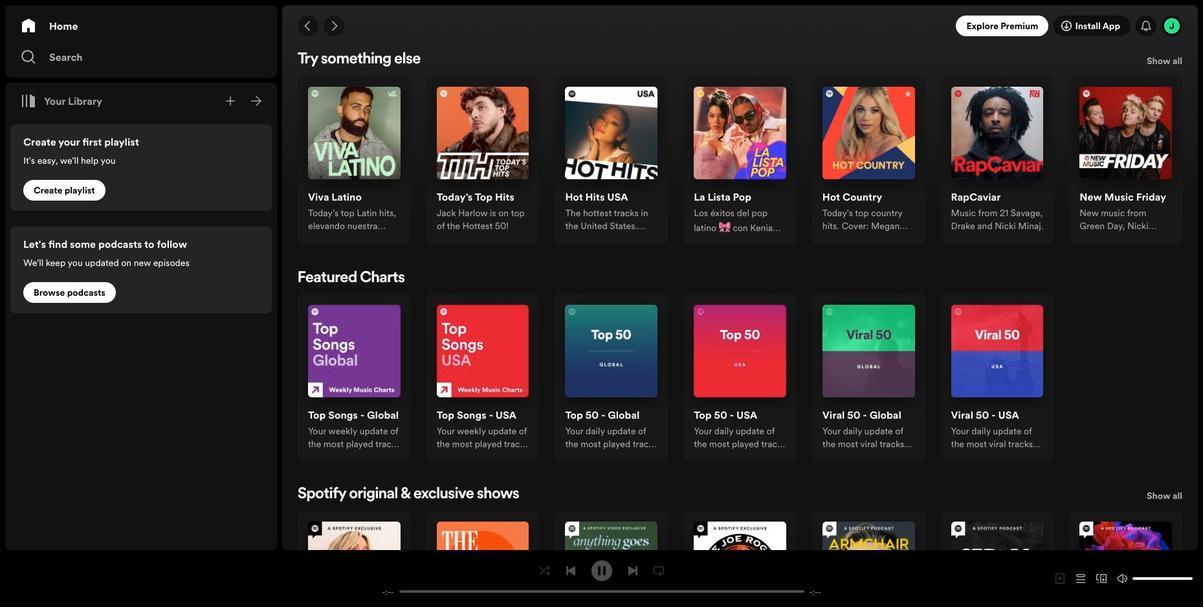 Task type: describe. For each thing, give the bounding box(es) containing it.
previous image
[[565, 565, 576, 576]]

volume high image
[[1117, 573, 1127, 584]]

go forward image
[[329, 21, 339, 31]]

top bar and user menu element
[[282, 5, 1198, 47]]

main element
[[5, 5, 277, 550]]

next image
[[627, 565, 638, 576]]

pause image
[[596, 565, 607, 576]]

what's new image
[[1141, 21, 1151, 31]]

try something else element
[[298, 52, 1182, 245]]

disable repeat image
[[653, 565, 664, 576]]

featured charts element
[[298, 270, 1182, 461]]

Disable repeat checkbox
[[648, 560, 669, 581]]

go back image
[[303, 21, 313, 31]]

enable shuffle image
[[539, 565, 550, 576]]



Task type: locate. For each thing, give the bounding box(es) containing it.
spotify original & exclusive shows element
[[298, 486, 1182, 607]]

player controls element
[[368, 560, 835, 597]]

connect to a device image
[[1096, 573, 1107, 584]]



Task type: vqa. For each thing, say whether or not it's contained in the screenshot.
second Me from the right
no



